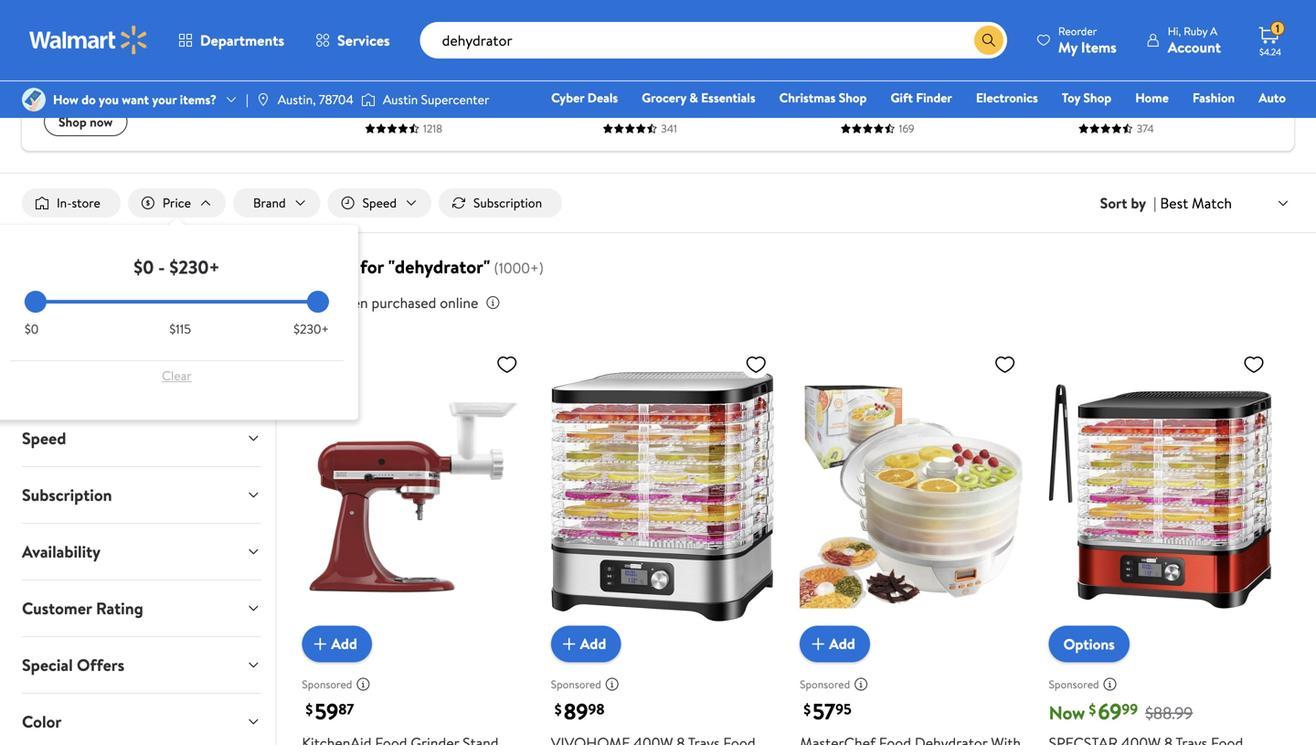 Task type: vqa. For each thing, say whether or not it's contained in the screenshot.
the right ARE
no



Task type: locate. For each thing, give the bounding box(es) containing it.
0 horizontal spatial price
[[163, 194, 191, 212]]

2 sponsored from the left
[[551, 677, 601, 692]]

1 horizontal spatial oz
[[911, 93, 925, 113]]

brand
[[253, 194, 286, 212]]

mix, inside $6.48 sodastream diet pepsi flavor mix, 14.8 fl oz
[[841, 93, 867, 113]]

customer rating
[[22, 597, 143, 620]]

2 $6.48 from the left
[[841, 49, 881, 72]]

price left when
[[298, 293, 331, 313]]

1 horizontal spatial mix,
[[841, 93, 867, 113]]

0 horizontal spatial ad disclaimer and feedback for ingridsponsoredproducts image
[[356, 677, 371, 692]]

add to cart image for $6.48 sodastream pepsi zero sugar flavor mix, 14.8 fl oz
[[617, 12, 639, 34]]

tab up clear
[[7, 297, 276, 353]]

2 horizontal spatial add to cart image
[[1092, 12, 1114, 34]]

1 horizontal spatial pepsi
[[951, 73, 984, 93]]

374
[[1137, 121, 1154, 136]]

14.8
[[675, 93, 700, 113], [871, 93, 895, 113]]

add up $6.48 sodastream diet pepsi flavor mix, 14.8 fl oz in the top right of the page
[[876, 13, 903, 33]]

now for 69
[[1049, 700, 1086, 725]]

variety
[[1079, 113, 1123, 133]]

2 14.8 from the left
[[871, 93, 895, 113]]

sort
[[1100, 193, 1128, 213]]

add to cart image for $6.48 sodastream diet pepsi flavor mix, 14.8 fl oz
[[855, 12, 876, 34]]

$6.48 inside $6.48 sodastream pepsi zero sugar flavor mix, 14.8 fl oz
[[603, 49, 643, 72]]

2 mix, from the left
[[841, 93, 867, 113]]

$ 89 98
[[555, 696, 605, 727]]

$ 57 95
[[804, 696, 852, 727]]

1 horizontal spatial flavor
[[988, 73, 1027, 93]]

tab
[[7, 241, 276, 296], [7, 297, 276, 353], [7, 354, 276, 410]]

add button
[[371, 5, 441, 41], [609, 5, 679, 41], [847, 5, 917, 41], [302, 626, 372, 662], [551, 626, 621, 662], [800, 626, 870, 662]]

fl up 169
[[898, 93, 907, 113]]

3 sodastream from the left
[[841, 73, 917, 93]]

0 horizontal spatial zero
[[719, 73, 748, 93]]

add for add button above 98
[[580, 634, 607, 654]]

1 horizontal spatial add to cart image
[[558, 633, 580, 655]]

0 horizontal spatial flavor
[[603, 93, 642, 113]]

$230+ down 'results'
[[294, 320, 329, 338]]

$ inside $ 89 98
[[555, 700, 562, 720]]

$88.99
[[1146, 702, 1193, 725]]

ad disclaimer and feedback for ingridsponsoredproducts image for 57
[[854, 677, 869, 692]]

3 add to cart image from the left
[[807, 633, 829, 655]]

1 horizontal spatial ad disclaimer and feedback for ingridsponsoredproducts image
[[1103, 677, 1118, 692]]

0 horizontal spatial fl
[[703, 93, 712, 113]]

1 vertical spatial $0
[[25, 320, 39, 338]]

sodastream
[[365, 73, 441, 93], [603, 73, 679, 93], [841, 73, 917, 93]]

0 vertical spatial now
[[365, 49, 398, 72]]

sodastream down $59.99
[[365, 73, 441, 93]]

98
[[588, 699, 605, 719]]

95
[[836, 699, 852, 719]]

sugar inside $6.48 sodastream pepsi zero sugar flavor mix, 14.8 fl oz
[[751, 73, 787, 93]]

flavor down search icon
[[988, 73, 1027, 93]]

customer rating tab
[[7, 581, 276, 636]]

1 horizontal spatial sugar
[[1111, 93, 1146, 113]]

toy
[[1062, 89, 1081, 107]]

2 ad disclaimer and feedback for ingridsponsoredproducts image from the left
[[1103, 677, 1118, 692]]

0 horizontal spatial speed
[[22, 427, 66, 450]]

add up 87
[[331, 634, 357, 654]]

add button up gift
[[847, 5, 917, 41]]

subscription up availability
[[22, 484, 112, 507]]

masterchef food dehydrator with 5 trays and digital temperature controls image
[[800, 346, 1024, 648]]

price
[[163, 194, 191, 212], [298, 293, 331, 313]]

1 horizontal spatial $0
[[134, 254, 154, 280]]

$230+ up the $0 range field
[[169, 254, 220, 280]]

1 fl from the left
[[703, 93, 712, 113]]

1 horizontal spatial fl
[[898, 93, 907, 113]]

1 oz from the left
[[715, 93, 729, 113]]

0 horizontal spatial  image
[[22, 88, 46, 112]]

customer
[[22, 597, 92, 620]]

flavor left grocery
[[603, 93, 642, 113]]

4
[[1264, 113, 1272, 133]]

2 sodastream from the left
[[603, 73, 679, 93]]

0 vertical spatial speed
[[363, 194, 397, 212]]

0 horizontal spatial sodastream
[[365, 73, 441, 93]]

1 horizontal spatial speed
[[363, 194, 397, 212]]

1 ad disclaimer and feedback for ingridsponsoredproducts image from the left
[[605, 677, 620, 692]]

shop down how
[[59, 113, 87, 131]]

3 sponsored from the left
[[800, 677, 850, 692]]

0 horizontal spatial ad disclaimer and feedback for ingridsponsoredproducts image
[[605, 677, 620, 692]]

4 sponsored from the left
[[1049, 677, 1099, 692]]

2 add to cart image from the left
[[558, 633, 580, 655]]

1 horizontal spatial |
[[1154, 193, 1157, 213]]

sponsored up the 59 in the bottom left of the page
[[302, 677, 352, 692]]

items
[[1081, 37, 1117, 57]]

shop up registry
[[1084, 89, 1112, 107]]

1 vertical spatial tab
[[7, 297, 276, 353]]

cyber
[[551, 89, 585, 107]]

zero
[[719, 73, 748, 93], [1079, 93, 1107, 113]]

speed button up subscription dropdown button
[[7, 411, 276, 466]]

1 pepsi from the left
[[682, 73, 716, 93]]

$ left '57'
[[804, 700, 811, 720]]

cyber deals
[[551, 89, 618, 107]]

sodastream inside $6.48 sodastream diet pepsi flavor mix, 14.8 fl oz
[[841, 73, 917, 93]]

departments button
[[163, 18, 300, 62]]

$ left the 59 in the bottom left of the page
[[306, 700, 313, 720]]

price inside dropdown button
[[163, 194, 191, 212]]

$89.00
[[455, 52, 492, 70]]

2 horizontal spatial add to cart image
[[807, 633, 829, 655]]

auto
[[1259, 89, 1286, 107]]

christmas
[[780, 89, 836, 107]]

2 ad disclaimer and feedback for ingridsponsoredproducts image from the left
[[854, 677, 869, 692]]

mix, up 341
[[645, 93, 671, 113]]

shop right the christmas
[[839, 89, 867, 107]]

sodastream®
[[1079, 73, 1159, 93]]

| right by
[[1154, 193, 1157, 213]]

speed button
[[328, 188, 432, 218], [7, 411, 276, 466]]

 image left how
[[22, 88, 46, 112]]

one debit
[[1146, 114, 1208, 132]]

$6.48 for $6.48 sodastream pepsi zero sugar flavor mix, 14.8 fl oz
[[603, 49, 643, 72]]

1218
[[423, 121, 442, 136]]

0 horizontal spatial $0
[[25, 320, 39, 338]]

$0
[[134, 254, 154, 280], [25, 320, 39, 338]]

1 mix, from the left
[[645, 93, 671, 113]]

1 vertical spatial price
[[298, 293, 331, 313]]

1 vertical spatial now
[[1049, 700, 1086, 725]]

$0 for $0 - $230+
[[134, 254, 154, 280]]

0 horizontal spatial speed button
[[7, 411, 276, 466]]

one
[[1146, 114, 1174, 132]]

sponsored
[[302, 677, 352, 692], [551, 677, 601, 692], [800, 677, 850, 692], [1049, 677, 1099, 692]]

deals
[[588, 89, 618, 107]]

$6.48 up christmas shop link
[[841, 49, 881, 72]]

1 horizontal spatial now
[[1049, 700, 1086, 725]]

0 horizontal spatial add to cart image
[[617, 12, 639, 34]]

0 horizontal spatial now
[[365, 49, 398, 72]]

- left black
[[449, 93, 455, 113]]

1 horizontal spatial sodastream
[[603, 73, 679, 93]]

87
[[338, 699, 354, 719]]

2 vertical spatial tab
[[7, 354, 276, 410]]

walmart+ link
[[1224, 113, 1295, 133]]

sodastream up 341
[[603, 73, 679, 93]]

1 horizontal spatial  image
[[256, 92, 270, 107]]

$ inside $ 57 95
[[804, 700, 811, 720]]

1 vertical spatial subscription
[[22, 484, 112, 507]]

mix, inside $6.48 sodastream pepsi zero sugar flavor mix, 14.8 fl oz
[[645, 93, 671, 113]]

2 pepsi from the left
[[951, 73, 984, 93]]

zero up registry
[[1079, 93, 1107, 113]]

2 $ from the left
[[555, 700, 562, 720]]

1 $ from the left
[[306, 700, 313, 720]]

1 sponsored from the left
[[302, 677, 352, 692]]

2 add to cart image from the left
[[855, 12, 876, 34]]

match
[[1192, 193, 1232, 213]]

add to cart image up the 59 in the bottom left of the page
[[309, 633, 331, 655]]

0 horizontal spatial 14.8
[[675, 93, 700, 113]]

services button
[[300, 18, 406, 62]]

1 add to cart image from the left
[[617, 12, 639, 34]]

0 horizontal spatial oz
[[715, 93, 729, 113]]

| right items?
[[246, 90, 249, 108]]

flavor inside $6.48 sodastream diet pepsi flavor mix, 14.8 fl oz
[[988, 73, 1027, 93]]

add button up 95
[[800, 626, 870, 662]]

0 horizontal spatial $230+
[[169, 254, 220, 280]]

0 vertical spatial $0
[[134, 254, 154, 280]]

pepsi
[[682, 73, 716, 93], [951, 73, 984, 93]]

beverage
[[1150, 93, 1209, 113]]

cyber deals link
[[543, 88, 626, 107]]

price for price
[[163, 194, 191, 212]]

0 horizontal spatial mix,
[[645, 93, 671, 113]]

fl inside $6.48 sodastream diet pepsi flavor mix, 14.8 fl oz
[[898, 93, 907, 113]]

sodastream inside now $59.99 $89.00 sodastream terra sparkling water maker - black
[[365, 73, 441, 93]]

3 add to cart image from the left
[[1092, 12, 1114, 34]]

add for add button above gift
[[876, 13, 903, 33]]

$115
[[170, 320, 191, 338]]

zero right &
[[719, 73, 748, 93]]

best match button
[[1157, 191, 1295, 215]]

speed inside tab
[[22, 427, 66, 450]]

add up 98
[[580, 634, 607, 654]]

add up 95
[[829, 634, 856, 654]]

add button up 87
[[302, 626, 372, 662]]

$231 range field
[[25, 300, 329, 304]]

1 vertical spatial $230+
[[294, 320, 329, 338]]

mix, right the christmas
[[841, 93, 867, 113]]

speed inside sort and filter section element
[[363, 194, 397, 212]]

electronics link
[[968, 88, 1047, 107]]

want
[[122, 90, 149, 108]]

ad disclaimer and feedback for ingridsponsoredproducts image
[[605, 677, 620, 692], [854, 677, 869, 692]]

add to favorites list, vivohome 400w 8 trays food dehydrator machine with digital timer and temperature control, bpa free image
[[745, 353, 767, 376]]

- up the $0 range field
[[158, 254, 165, 280]]

how do you want your items?
[[53, 90, 217, 108]]

$ left 89 on the left
[[555, 700, 562, 720]]

3 tab from the top
[[7, 354, 276, 410]]

ad disclaimer and feedback for ingridsponsoredproducts image
[[356, 677, 371, 692], [1103, 677, 1118, 692]]

availability button
[[7, 524, 276, 580]]

austin supercenter
[[383, 90, 489, 108]]

| inside sort and filter section element
[[1154, 193, 1157, 213]]

2 oz from the left
[[911, 93, 925, 113]]

2 horizontal spatial shop
[[1084, 89, 1112, 107]]

tab up speed tab
[[7, 354, 276, 410]]

1 horizontal spatial speed button
[[328, 188, 432, 218]]

add to cart image up '57'
[[807, 633, 829, 655]]

shop now
[[59, 113, 113, 131]]

169
[[899, 121, 915, 136]]

4 $ from the left
[[1089, 700, 1097, 720]]

oz inside $6.48 sodastream diet pepsi flavor mix, 14.8 fl oz
[[911, 93, 925, 113]]

1 horizontal spatial ad disclaimer and feedback for ingridsponsoredproducts image
[[854, 677, 869, 692]]

$6.48
[[603, 49, 643, 72], [841, 49, 881, 72]]

1 horizontal spatial price
[[298, 293, 331, 313]]

speed button up for
[[328, 188, 432, 218]]

mix,
[[645, 93, 671, 113], [841, 93, 867, 113]]

when
[[334, 293, 368, 313]]

christmas shop link
[[771, 88, 875, 107]]

sponsored up '57'
[[800, 677, 850, 692]]

1 ad disclaimer and feedback for ingridsponsoredproducts image from the left
[[356, 677, 371, 692]]

add to cart image up deals
[[617, 12, 639, 34]]

purchased
[[372, 293, 436, 313]]

add to cart image up items
[[1092, 12, 1114, 34]]

gift finder
[[891, 89, 953, 107]]

1 horizontal spatial $6.48
[[841, 49, 881, 72]]

add to cart image up 89 on the left
[[558, 633, 580, 655]]

0 horizontal spatial |
[[246, 90, 249, 108]]

0 horizontal spatial sugar
[[751, 73, 787, 93]]

$6.48 up deals
[[603, 49, 643, 72]]

440ml,
[[1164, 113, 1210, 133]]

$ for 57
[[804, 700, 811, 720]]

now left 69
[[1049, 700, 1086, 725]]

add to cart image for 89
[[558, 633, 580, 655]]

0 horizontal spatial pepsi
[[682, 73, 716, 93]]

walmart image
[[29, 26, 148, 55]]

1 $6.48 from the left
[[603, 49, 643, 72]]

add up $6.48 sodastream pepsi zero sugar flavor mix, 14.8 fl oz
[[639, 13, 665, 33]]

toy shop link
[[1054, 88, 1120, 107]]

now up water
[[365, 49, 398, 72]]

1 horizontal spatial subscription
[[474, 194, 542, 212]]

options link
[[1049, 626, 1130, 662]]

now inside now $59.99 $89.00 sodastream terra sparkling water maker - black
[[365, 49, 398, 72]]

sort by |
[[1100, 193, 1157, 213]]

$ inside "now $ 69 99 $88.99"
[[1089, 700, 1097, 720]]

$24.99
[[1079, 49, 1127, 72]]

$ for 89
[[555, 700, 562, 720]]

add to cart image
[[617, 12, 639, 34], [855, 12, 876, 34], [1092, 12, 1114, 34]]

speed
[[363, 194, 397, 212], [22, 427, 66, 450]]

how
[[53, 90, 78, 108]]

pack
[[1213, 113, 1243, 133]]

sodastream up 169
[[841, 73, 917, 93]]

0 vertical spatial tab
[[7, 241, 276, 296]]

1 horizontal spatial -
[[449, 93, 455, 113]]

legal information image
[[486, 295, 500, 310]]

availability tab
[[7, 524, 276, 580]]

add to cart image
[[309, 633, 331, 655], [558, 633, 580, 655], [807, 633, 829, 655]]

$6.48 inside $6.48 sodastream diet pepsi flavor mix, 14.8 fl oz
[[841, 49, 881, 72]]

shop
[[839, 89, 867, 107], [1084, 89, 1112, 107], [59, 113, 87, 131]]

1 vertical spatial -
[[158, 254, 165, 280]]

add to favorites list, specstar 400w 8 trays food dehydrator machine with temperature and time control for fruit and vegetable, bpa free image
[[1243, 353, 1265, 376]]

price for price when purchased online
[[298, 293, 331, 313]]

sponsored for 89
[[551, 677, 601, 692]]

1 horizontal spatial zero
[[1079, 93, 1107, 113]]

1 horizontal spatial $230+
[[294, 320, 329, 338]]

rating
[[96, 597, 143, 620]]

vivohome 400w 8 trays food dehydrator machine with digital timer and temperature control, bpa free image
[[551, 346, 775, 648]]

0 horizontal spatial -
[[158, 254, 165, 280]]

sponsored up 89 on the left
[[551, 677, 601, 692]]

grocery
[[642, 89, 687, 107]]

Search search field
[[420, 22, 1007, 59]]

0 horizontal spatial $6.48
[[603, 49, 643, 72]]

0 vertical spatial $230+
[[169, 254, 220, 280]]

2 horizontal spatial sodastream
[[841, 73, 917, 93]]

finder
[[916, 89, 953, 107]]

$ inside the $ 59 87
[[306, 700, 313, 720]]

sugar up 374
[[1111, 93, 1146, 113]]

0 vertical spatial subscription
[[474, 194, 542, 212]]

 image
[[22, 88, 46, 112], [256, 92, 270, 107]]

 image
[[361, 91, 376, 109]]

auto link
[[1251, 88, 1295, 107]]

sugar
[[751, 73, 787, 93], [1111, 93, 1146, 113]]

0 horizontal spatial subscription
[[22, 484, 112, 507]]

14.8 inside $6.48 sodastream diet pepsi flavor mix, 14.8 fl oz
[[871, 93, 895, 113]]

diet
[[920, 73, 947, 93]]

$0 for $0
[[25, 320, 39, 338]]

sodastream for $6.48 sodastream diet pepsi flavor mix, 14.8 fl oz
[[841, 73, 917, 93]]

sugar down search search field
[[751, 73, 787, 93]]

$ for 59
[[306, 700, 313, 720]]

341
[[661, 121, 677, 136]]

1 horizontal spatial add to cart image
[[855, 12, 876, 34]]

1 add to cart image from the left
[[309, 633, 331, 655]]

Walmart Site-Wide search field
[[420, 22, 1007, 59]]

offers
[[77, 654, 125, 677]]

add for add button above 95
[[829, 634, 856, 654]]

 image left austin,
[[256, 92, 270, 107]]

$ left 69
[[1089, 700, 1097, 720]]

3 $ from the left
[[804, 700, 811, 720]]

1 sodastream from the left
[[365, 73, 441, 93]]

1 vertical spatial speed
[[22, 427, 66, 450]]

fl right &
[[703, 93, 712, 113]]

0 vertical spatial -
[[449, 93, 455, 113]]

subscription up (1000+)
[[474, 194, 542, 212]]

1 horizontal spatial shop
[[839, 89, 867, 107]]

0 horizontal spatial add to cart image
[[309, 633, 331, 655]]

1 vertical spatial |
[[1154, 193, 1157, 213]]

0 vertical spatial price
[[163, 194, 191, 212]]

sponsored down options
[[1049, 677, 1099, 692]]

reorder
[[1059, 23, 1097, 39]]

kitchenaid food grinder stand mixer attachment image
[[302, 346, 526, 648]]

now inside "now $ 69 99 $88.99"
[[1049, 700, 1086, 725]]

add to cart image up christmas shop link
[[855, 12, 876, 34]]

1 horizontal spatial 14.8
[[871, 93, 895, 113]]

tab up $231 range field
[[7, 241, 276, 296]]

price up "$0 - $230+"
[[163, 194, 191, 212]]

1 14.8 from the left
[[675, 93, 700, 113]]

sodastream inside $6.48 sodastream pepsi zero sugar flavor mix, 14.8 fl oz
[[603, 73, 679, 93]]

pepsi inside $6.48 sodastream pepsi zero sugar flavor mix, 14.8 fl oz
[[682, 73, 716, 93]]

now
[[365, 49, 398, 72], [1049, 700, 1086, 725]]

2 fl from the left
[[898, 93, 907, 113]]



Task type: describe. For each thing, give the bounding box(es) containing it.
special offers tab
[[7, 637, 276, 693]]

add button up $59.99
[[371, 5, 441, 41]]

$4.24
[[1260, 46, 1282, 58]]

special
[[22, 654, 73, 677]]

essentials
[[701, 89, 756, 107]]

clear
[[162, 367, 192, 384]]

add to cart image for $24.99 sodastream® pepsi® starry® zero sugar beverage mix variety pack, 440ml, pack of 4
[[1092, 12, 1114, 34]]

1 vertical spatial speed button
[[7, 411, 276, 466]]

oz inside $6.48 sodastream pepsi zero sugar flavor mix, 14.8 fl oz
[[715, 93, 729, 113]]

you
[[99, 90, 119, 108]]

$0 range field
[[25, 300, 329, 304]]

sodastream for $6.48 sodastream pepsi zero sugar flavor mix, 14.8 fl oz
[[603, 73, 679, 93]]

hi, ruby a account
[[1168, 23, 1221, 57]]

auto registry
[[1076, 89, 1286, 132]]

services
[[337, 30, 390, 50]]

add to favorites list, kitchenaid food grinder stand mixer attachment image
[[496, 353, 518, 376]]

add to cart image for 57
[[807, 633, 829, 655]]

christmas shop
[[780, 89, 867, 107]]

toy shop
[[1062, 89, 1112, 107]]

sort and filter section element
[[0, 174, 1317, 232]]

grocery & essentials link
[[634, 88, 764, 107]]

 image for austin, 78704
[[256, 92, 270, 107]]

zero inside $24.99 sodastream® pepsi® starry® zero sugar beverage mix variety pack, 440ml, pack of 4
[[1079, 93, 1107, 113]]

0 horizontal spatial shop
[[59, 113, 87, 131]]

pack,
[[1127, 113, 1160, 133]]

ad disclaimer and feedback for ingridsponsoredproducts image for 89
[[605, 677, 620, 692]]

debit
[[1177, 114, 1208, 132]]

pepsi inside $6.48 sodastream diet pepsi flavor mix, 14.8 fl oz
[[951, 73, 984, 93]]

do
[[82, 90, 96, 108]]

my
[[1059, 37, 1078, 57]]

add button up $6.48 sodastream pepsi zero sugar flavor mix, 14.8 fl oz
[[609, 5, 679, 41]]

availability
[[22, 540, 101, 563]]

color
[[22, 710, 62, 733]]

online
[[440, 293, 478, 313]]

$59.99
[[402, 49, 448, 72]]

 image for how do you want your items?
[[22, 88, 46, 112]]

price button
[[128, 188, 226, 218]]

0 vertical spatial speed button
[[328, 188, 432, 218]]

customer rating button
[[7, 581, 276, 636]]

terra
[[444, 73, 476, 93]]

color button
[[7, 694, 276, 745]]

specstar 400w 8 trays food dehydrator machine with temperature and time control for fruit and vegetable, bpa free image
[[1049, 346, 1273, 648]]

maker
[[406, 93, 446, 113]]

starry®
[[1204, 73, 1247, 93]]

supercenter
[[421, 90, 489, 108]]

59
[[315, 696, 338, 727]]

your
[[152, 90, 177, 108]]

items?
[[180, 90, 217, 108]]

one debit link
[[1138, 113, 1216, 133]]

- inside now $59.99 $89.00 sodastream terra sparkling water maker - black
[[449, 93, 455, 113]]

$6.48 for $6.48 sodastream diet pepsi flavor mix, 14.8 fl oz
[[841, 49, 881, 72]]

black
[[458, 93, 492, 113]]

fashion
[[1193, 89, 1235, 107]]

sugar inside $24.99 sodastream® pepsi® starry® zero sugar beverage mix variety pack, 440ml, pack of 4
[[1111, 93, 1146, 113]]

account
[[1168, 37, 1221, 57]]

austin,
[[278, 90, 316, 108]]

results for "dehydrator" (1000+)
[[298, 254, 544, 279]]

add for add button above $6.48 sodastream pepsi zero sugar flavor mix, 14.8 fl oz
[[639, 13, 665, 33]]

zero inside $6.48 sodastream pepsi zero sugar flavor mix, 14.8 fl oz
[[719, 73, 748, 93]]

$ 59 87
[[306, 696, 354, 727]]

add up $59.99
[[401, 13, 427, 33]]

89
[[564, 696, 588, 727]]

in-store
[[57, 194, 100, 212]]

14.8 inside $6.48 sodastream pepsi zero sugar flavor mix, 14.8 fl oz
[[675, 93, 700, 113]]

$0 - $230+
[[134, 254, 220, 280]]

subscription button
[[439, 188, 562, 218]]

shop for toy shop
[[1084, 89, 1112, 107]]

now for $89.00
[[365, 49, 398, 72]]

pepsi®
[[1163, 73, 1201, 93]]

$6.48 sodastream diet pepsi flavor mix, 14.8 fl oz
[[841, 49, 1027, 113]]

gift
[[891, 89, 913, 107]]

walmart+
[[1232, 114, 1286, 132]]

best
[[1161, 193, 1189, 213]]

add to favorites list, masterchef food dehydrator with 5 trays and digital temperature controls image
[[994, 353, 1016, 376]]

electronics
[[976, 89, 1038, 107]]

shop now link
[[44, 107, 127, 136]]

"dehydrator"
[[388, 254, 490, 279]]

flavor inside $6.48 sodastream pepsi zero sugar flavor mix, 14.8 fl oz
[[603, 93, 642, 113]]

brand button
[[233, 188, 321, 218]]

2 tab from the top
[[7, 297, 276, 353]]

now $ 69 99 $88.99
[[1049, 696, 1193, 727]]

1
[[1276, 21, 1280, 36]]

speed tab
[[7, 411, 276, 466]]

search icon image
[[982, 33, 996, 48]]

subscription tab
[[7, 467, 276, 523]]

fl inside $6.48 sodastream pepsi zero sugar flavor mix, 14.8 fl oz
[[703, 93, 712, 113]]

fashion link
[[1185, 88, 1244, 107]]

shop for christmas shop
[[839, 89, 867, 107]]

1 tab from the top
[[7, 241, 276, 296]]

subscription inside button
[[474, 194, 542, 212]]

store
[[72, 194, 100, 212]]

departments
[[200, 30, 284, 50]]

options
[[1064, 634, 1115, 654]]

in-
[[57, 194, 72, 212]]

price when purchased online
[[298, 293, 478, 313]]

sponsored for 57
[[800, 677, 850, 692]]

reorder my items
[[1059, 23, 1117, 57]]

home link
[[1127, 88, 1178, 107]]

ruby
[[1184, 23, 1208, 39]]

a
[[1211, 23, 1218, 39]]

now $59.99 $89.00 sodastream terra sparkling water maker - black
[[365, 49, 538, 113]]

add for add button over 87
[[331, 634, 357, 654]]

by
[[1131, 193, 1147, 213]]

color tab
[[7, 694, 276, 745]]

hi,
[[1168, 23, 1182, 39]]

for
[[360, 254, 384, 279]]

add button up 98
[[551, 626, 621, 662]]

(1000+)
[[494, 258, 544, 278]]

subscription inside dropdown button
[[22, 484, 112, 507]]

best match
[[1161, 193, 1232, 213]]

austin
[[383, 90, 418, 108]]

sponsored for $88.99
[[1049, 677, 1099, 692]]

results
[[298, 254, 356, 279]]

0 vertical spatial |
[[246, 90, 249, 108]]

99
[[1122, 699, 1138, 719]]



